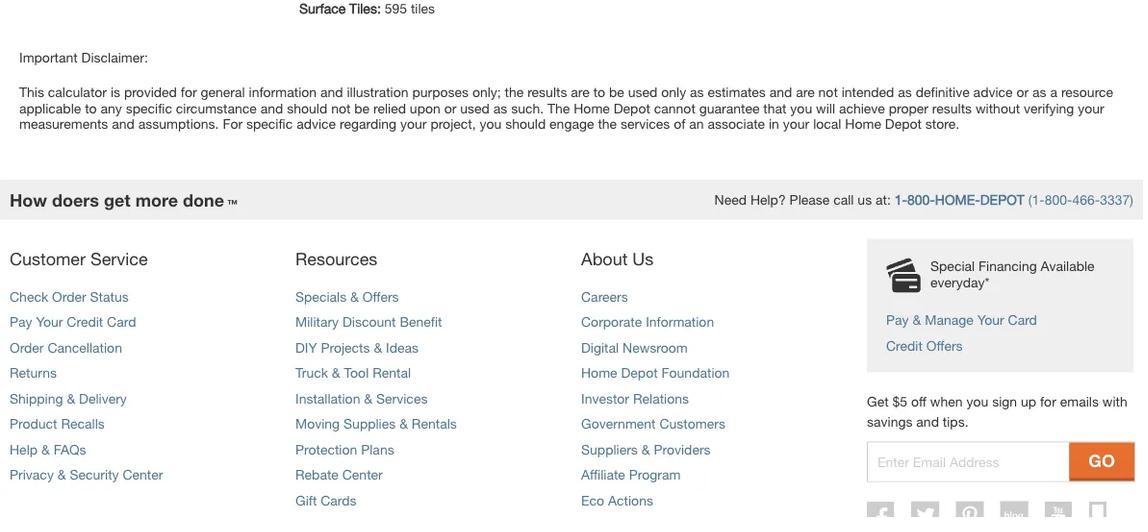 Task type: vqa. For each thing, say whether or not it's contained in the screenshot.
'Project' within Project Guide How to Make a DIY Arts and Crafts Caddy
no



Task type: describe. For each thing, give the bounding box(es) containing it.
relied
[[374, 100, 406, 116]]

3337)
[[1101, 192, 1134, 208]]

manage
[[925, 312, 974, 328]]

corporate
[[582, 314, 642, 330]]

this calculator is provided for general information and illustration purposes only; the results are to be used only as estimates and are not intended as definitive advice or as a resource applicable to any specific circumstance and should not be relied upon or used as such. the home depot cannot guarantee that you will achieve proper results without verifying your measurements and assumptions. for specific advice regarding your project, you should engage the services of an associate in your local home depot store.
[[19, 84, 1114, 132]]

home down intended
[[846, 116, 882, 132]]

ideas
[[386, 340, 419, 356]]

check order status pay your credit card order cancellation returns shipping & delivery product recalls help & faqs privacy & security center
[[10, 289, 163, 483]]

information
[[646, 314, 715, 330]]

2 are from the left
[[797, 84, 815, 100]]

home right the
[[574, 100, 610, 116]]

gift
[[296, 493, 317, 509]]

plans
[[361, 442, 394, 458]]

& down faqs
[[58, 467, 66, 483]]

for inside get $5 off when you sign up for emails with savings and tips.
[[1041, 394, 1057, 410]]

tool
[[344, 365, 369, 381]]

discount
[[343, 314, 396, 330]]

0 vertical spatial advice
[[974, 84, 1013, 100]]

center inside specials & offers military discount benefit diy projects & ideas truck & tool rental installation & services moving supplies & rentals protection plans rebate center gift cards
[[343, 467, 383, 483]]

financing
[[979, 259, 1038, 274]]

diy projects & ideas link
[[296, 340, 419, 356]]

of
[[674, 116, 686, 132]]

moving
[[296, 416, 340, 432]]

(1-
[[1029, 192, 1045, 208]]

offers inside specials & offers military discount benefit diy projects & ideas truck & tool rental installation & services moving supplies & rentals protection plans rebate center gift cards
[[363, 289, 399, 305]]

information
[[249, 84, 317, 100]]

foundation
[[662, 365, 730, 381]]

without
[[976, 100, 1021, 116]]

specials & offers link
[[296, 289, 399, 305]]

digital newsroom link
[[582, 340, 688, 356]]

at:
[[876, 192, 891, 208]]

specials
[[296, 289, 347, 305]]

customer
[[10, 249, 86, 270]]

status
[[90, 289, 129, 305]]

0 horizontal spatial your
[[401, 116, 427, 132]]

proper
[[889, 100, 929, 116]]

1 horizontal spatial specific
[[247, 116, 293, 132]]

help?
[[751, 192, 786, 208]]

depot
[[981, 192, 1025, 208]]

achieve
[[840, 100, 886, 116]]

security
[[70, 467, 119, 483]]

get
[[104, 190, 131, 210]]

government
[[582, 416, 656, 432]]

0 horizontal spatial or
[[444, 100, 457, 116]]

0 horizontal spatial you
[[480, 116, 502, 132]]

your inside check order status pay your credit card order cancellation returns shipping & delivery product recalls help & faqs privacy & security center
[[36, 314, 63, 330]]

rentals
[[412, 416, 457, 432]]

providers
[[654, 442, 711, 458]]

calculator
[[48, 84, 107, 100]]

up
[[1022, 394, 1037, 410]]

rebate center link
[[296, 467, 383, 483]]

available
[[1041, 259, 1095, 274]]

0 horizontal spatial specific
[[126, 100, 172, 116]]

disclaimer:
[[81, 49, 148, 65]]

corporate information link
[[582, 314, 715, 330]]

pay & manage your card credit offers
[[887, 312, 1038, 354]]

protection
[[296, 442, 358, 458]]

0 horizontal spatial order
[[10, 340, 44, 356]]

1 horizontal spatial results
[[933, 100, 973, 116]]

provided
[[124, 84, 177, 100]]

card inside pay & manage your card credit offers
[[1009, 312, 1038, 328]]

verifying
[[1024, 100, 1075, 116]]

assumptions.
[[138, 116, 219, 132]]

0 horizontal spatial be
[[355, 100, 370, 116]]

returns link
[[10, 365, 57, 381]]

about
[[582, 249, 628, 270]]

for inside this calculator is provided for general information and illustration purposes only; the results are to be used only as estimates and are not intended as definitive advice or as a resource applicable to any specific circumstance and should not be relied upon or used as such. the home depot cannot guarantee that you will achieve proper results without verifying your measurements and assumptions. for specific advice regarding your project, you should engage the services of an associate in your local home depot store.
[[181, 84, 197, 100]]

resources
[[296, 249, 378, 270]]

help
[[10, 442, 38, 458]]

measurements
[[19, 116, 108, 132]]

special
[[931, 259, 976, 274]]

privacy & security center link
[[10, 467, 163, 483]]

1 horizontal spatial the
[[598, 116, 617, 132]]

special financing available everyday*
[[931, 259, 1095, 290]]

and inside get $5 off when you sign up for emails with savings and tips.
[[917, 415, 940, 430]]

government customers link
[[582, 416, 726, 432]]

projects
[[321, 340, 370, 356]]

investor relations link
[[582, 391, 689, 407]]

pay & manage your card link
[[887, 312, 1038, 328]]

eco
[[582, 493, 605, 509]]

home depot foundation link
[[582, 365, 730, 381]]

need help? please call us at: 1-800-home-depot (1-800-466-3337)
[[715, 192, 1134, 208]]

1 horizontal spatial or
[[1017, 84, 1029, 100]]

as right only
[[690, 84, 704, 100]]

product
[[10, 416, 57, 432]]

595
[[385, 0, 407, 16]]

a
[[1051, 84, 1058, 100]]

affiliate
[[582, 467, 626, 483]]

doers
[[52, 190, 99, 210]]

0 horizontal spatial to
[[85, 100, 97, 116]]

& left tool
[[332, 365, 341, 381]]

2 800- from the left
[[1045, 192, 1073, 208]]

tiles:
[[350, 0, 381, 16]]

center inside check order status pay your credit card order cancellation returns shipping & delivery product recalls help & faqs privacy & security center
[[123, 467, 163, 483]]

offers inside pay & manage your card credit offers
[[927, 338, 963, 354]]

cannot
[[654, 100, 696, 116]]

go
[[1089, 451, 1116, 471]]

affiliate program link
[[582, 467, 681, 483]]

0 horizontal spatial used
[[460, 100, 490, 116]]

call
[[834, 192, 855, 208]]



Task type: locate. For each thing, give the bounding box(es) containing it.
credit up $5
[[887, 338, 923, 354]]

1 horizontal spatial 800-
[[1045, 192, 1073, 208]]

you inside get $5 off when you sign up for emails with savings and tips.
[[967, 394, 989, 410]]

are
[[571, 84, 590, 100], [797, 84, 815, 100]]

emails
[[1061, 394, 1099, 410]]

help & faqs link
[[10, 442, 86, 458]]

depot
[[614, 100, 651, 116], [886, 116, 922, 132], [622, 365, 658, 381]]

product recalls link
[[10, 416, 105, 432]]

pay
[[887, 312, 910, 328], [10, 314, 32, 330]]

estimates
[[708, 84, 766, 100]]

investor
[[582, 391, 630, 407]]

careers
[[582, 289, 628, 305]]

0 horizontal spatial results
[[528, 84, 568, 100]]

or left a
[[1017, 84, 1029, 100]]

advice right "definitive"
[[974, 84, 1013, 100]]

guarantee
[[700, 100, 760, 116]]

0 horizontal spatial your
[[36, 314, 63, 330]]

careers corporate information digital newsroom home depot foundation investor relations government customers suppliers & providers affiliate program eco actions
[[582, 289, 730, 509]]

1 horizontal spatial offers
[[927, 338, 963, 354]]

local
[[814, 116, 842, 132]]

depot up 'investor relations' link
[[622, 365, 658, 381]]

as right intended
[[899, 84, 913, 100]]

0 horizontal spatial card
[[107, 314, 136, 330]]

1 are from the left
[[571, 84, 590, 100]]

order up returns
[[10, 340, 44, 356]]

1 horizontal spatial card
[[1009, 312, 1038, 328]]

800- right at:
[[908, 192, 936, 208]]

pay inside check order status pay your credit card order cancellation returns shipping & delivery product recalls help & faqs privacy & security center
[[10, 314, 32, 330]]

home-
[[936, 192, 981, 208]]

1 horizontal spatial pay
[[887, 312, 910, 328]]

applicable
[[19, 100, 81, 116]]

cancellation
[[48, 340, 122, 356]]

supplies
[[344, 416, 396, 432]]

& up military discount benefit link
[[351, 289, 359, 305]]

and left illustration at the left of page
[[321, 84, 343, 100]]

credit for &
[[887, 338, 923, 354]]

moving supplies & rentals link
[[296, 416, 457, 432]]

or right upon
[[444, 100, 457, 116]]

in
[[769, 116, 780, 132]]

1 horizontal spatial order
[[52, 289, 86, 305]]

you left 'sign' in the right of the page
[[967, 394, 989, 410]]

800- right the depot
[[1045, 192, 1073, 208]]

pay up the credit offers link
[[887, 312, 910, 328]]

order up pay your credit card link
[[52, 289, 86, 305]]

service
[[91, 249, 148, 270]]

& up recalls
[[67, 391, 75, 407]]

more
[[135, 190, 178, 210]]

1 horizontal spatial not
[[819, 84, 838, 100]]

& up supplies in the left of the page
[[364, 391, 373, 407]]

you down only;
[[480, 116, 502, 132]]

privacy
[[10, 467, 54, 483]]

for right the up
[[1041, 394, 1057, 410]]

home down digital
[[582, 365, 618, 381]]

1 vertical spatial for
[[1041, 394, 1057, 410]]

1 vertical spatial advice
[[297, 116, 336, 132]]

suppliers
[[582, 442, 638, 458]]

for
[[223, 116, 243, 132]]

are left will
[[797, 84, 815, 100]]

0 horizontal spatial for
[[181, 84, 197, 100]]

services
[[621, 116, 670, 132]]

results up engage
[[528, 84, 568, 100]]

™
[[227, 198, 238, 210]]

advice down information
[[297, 116, 336, 132]]

1 horizontal spatial advice
[[974, 84, 1013, 100]]

check order status link
[[10, 289, 129, 305]]

specific down information
[[247, 116, 293, 132]]

& up the credit offers link
[[913, 312, 922, 328]]

illustration
[[347, 84, 409, 100]]

specific right is
[[126, 100, 172, 116]]

associate
[[708, 116, 766, 132]]

card inside check order status pay your credit card order cancellation returns shipping & delivery product recalls help & faqs privacy & security center
[[107, 314, 136, 330]]

are right the
[[571, 84, 590, 100]]

2 center from the left
[[343, 467, 383, 483]]

gift cards link
[[296, 493, 357, 509]]

your right manage
[[978, 312, 1005, 328]]

for up assumptions.
[[181, 84, 197, 100]]

how
[[10, 190, 47, 210]]

offers up the discount
[[363, 289, 399, 305]]

regarding
[[340, 116, 397, 132]]

card down status
[[107, 314, 136, 330]]

credit inside pay & manage your card credit offers
[[887, 338, 923, 354]]

credit inside check order status pay your credit card order cancellation returns shipping & delivery product recalls help & faqs privacy & security center
[[67, 314, 103, 330]]

pay down check
[[10, 314, 32, 330]]

& inside pay & manage your card credit offers
[[913, 312, 922, 328]]

only
[[662, 84, 687, 100]]

careers link
[[582, 289, 628, 305]]

suppliers & providers link
[[582, 442, 711, 458]]

upon
[[410, 100, 441, 116]]

0 horizontal spatial credit
[[67, 314, 103, 330]]

the
[[548, 100, 570, 116]]

pay inside pay & manage your card credit offers
[[887, 312, 910, 328]]

used
[[628, 84, 658, 100], [460, 100, 490, 116]]

should left the
[[506, 116, 546, 132]]

any
[[101, 100, 122, 116]]

how doers get more done ™
[[10, 190, 238, 210]]

depot left store.
[[886, 116, 922, 132]]

1 horizontal spatial for
[[1041, 394, 1057, 410]]

truck & tool rental link
[[296, 365, 411, 381]]

project,
[[431, 116, 476, 132]]

0 vertical spatial the
[[505, 84, 524, 100]]

offers down manage
[[927, 338, 963, 354]]

& inside careers corporate information digital newsroom home depot foundation investor relations government customers suppliers & providers affiliate program eco actions
[[642, 442, 650, 458]]

cards
[[321, 493, 357, 509]]

rebate
[[296, 467, 339, 483]]

be left relied on the top
[[355, 100, 370, 116]]

returns
[[10, 365, 57, 381]]

with
[[1103, 394, 1128, 410]]

specials & offers military discount benefit diy projects & ideas truck & tool rental installation & services moving supplies & rentals protection plans rebate center gift cards
[[296, 289, 457, 509]]

and down is
[[112, 116, 135, 132]]

depot left cannot
[[614, 100, 651, 116]]

& down the government customers link
[[642, 442, 650, 458]]

that
[[764, 100, 787, 116]]

& down "services"
[[400, 416, 408, 432]]

1 horizontal spatial to
[[594, 84, 606, 100]]

2 horizontal spatial you
[[967, 394, 989, 410]]

0 vertical spatial order
[[52, 289, 86, 305]]

and right the for
[[261, 100, 283, 116]]

installation
[[296, 391, 361, 407]]

installation & services link
[[296, 391, 428, 407]]

1-
[[895, 192, 908, 208]]

1 vertical spatial credit
[[887, 338, 923, 354]]

credit
[[67, 314, 103, 330], [887, 338, 923, 354]]

the right engage
[[598, 116, 617, 132]]

your
[[1079, 100, 1105, 116], [401, 116, 427, 132], [784, 116, 810, 132]]

protection plans link
[[296, 442, 394, 458]]

1 center from the left
[[123, 467, 163, 483]]

definitive
[[916, 84, 970, 100]]

results right proper
[[933, 100, 973, 116]]

order cancellation link
[[10, 340, 122, 356]]

466-
[[1073, 192, 1101, 208]]

card
[[1009, 312, 1038, 328], [107, 314, 136, 330]]

1 horizontal spatial your
[[978, 312, 1005, 328]]

not left relied on the top
[[331, 100, 351, 116]]

used left only
[[628, 84, 658, 100]]

the
[[505, 84, 524, 100], [598, 116, 617, 132]]

the right only;
[[505, 84, 524, 100]]

you left will
[[791, 100, 813, 116]]

be up services at the right top
[[609, 84, 625, 100]]

everyday*
[[931, 274, 990, 290]]

2 horizontal spatial your
[[1079, 100, 1105, 116]]

0 horizontal spatial pay
[[10, 314, 32, 330]]

0 vertical spatial credit
[[67, 314, 103, 330]]

check
[[10, 289, 48, 305]]

1 vertical spatial offers
[[927, 338, 963, 354]]

to up engage
[[594, 84, 606, 100]]

as left such.
[[494, 100, 508, 116]]

general
[[201, 84, 245, 100]]

to left the any at the left of page
[[85, 100, 97, 116]]

and up in
[[770, 84, 793, 100]]

not up local
[[819, 84, 838, 100]]

engage
[[550, 116, 595, 132]]

1 horizontal spatial used
[[628, 84, 658, 100]]

0 horizontal spatial 800-
[[908, 192, 936, 208]]

center right security
[[123, 467, 163, 483]]

home inside careers corporate information digital newsroom home depot foundation investor relations government customers suppliers & providers affiliate program eco actions
[[582, 365, 618, 381]]

0 horizontal spatial advice
[[297, 116, 336, 132]]

savings
[[868, 415, 913, 430]]

1 horizontal spatial should
[[506, 116, 546, 132]]

0 horizontal spatial should
[[287, 100, 328, 116]]

card down special financing available everyday*
[[1009, 312, 1038, 328]]

and down off at the bottom right
[[917, 415, 940, 430]]

important disclaimer:
[[19, 49, 148, 65]]

used right upon
[[460, 100, 490, 116]]

your up order cancellation link
[[36, 314, 63, 330]]

for
[[181, 84, 197, 100], [1041, 394, 1057, 410]]

customers
[[660, 416, 726, 432]]

& right help
[[41, 442, 50, 458]]

Enter Email Address email field
[[868, 443, 1070, 482]]

0 vertical spatial for
[[181, 84, 197, 100]]

1 horizontal spatial are
[[797, 84, 815, 100]]

0 horizontal spatial are
[[571, 84, 590, 100]]

circumstance
[[176, 100, 257, 116]]

0 horizontal spatial offers
[[363, 289, 399, 305]]

1 800- from the left
[[908, 192, 936, 208]]

your left project,
[[401, 116, 427, 132]]

0 vertical spatial offers
[[363, 289, 399, 305]]

your inside pay & manage your card credit offers
[[978, 312, 1005, 328]]

should left regarding
[[287, 100, 328, 116]]

1 horizontal spatial center
[[343, 467, 383, 483]]

your right a
[[1079, 100, 1105, 116]]

0 horizontal spatial center
[[123, 467, 163, 483]]

credit up cancellation
[[67, 314, 103, 330]]

surface tiles: 595 tiles
[[299, 0, 435, 16]]

an
[[690, 116, 704, 132]]

services
[[376, 391, 428, 407]]

credit for order
[[67, 314, 103, 330]]

and
[[321, 84, 343, 100], [770, 84, 793, 100], [261, 100, 283, 116], [112, 116, 135, 132], [917, 415, 940, 430]]

as left a
[[1033, 84, 1047, 100]]

0 horizontal spatial not
[[331, 100, 351, 116]]

faqs
[[54, 442, 86, 458]]

& left ideas
[[374, 340, 382, 356]]

your right in
[[784, 116, 810, 132]]

center
[[123, 467, 163, 483], [343, 467, 383, 483]]

home
[[574, 100, 610, 116], [846, 116, 882, 132], [582, 365, 618, 381]]

get
[[868, 394, 889, 410]]

eco actions link
[[582, 493, 654, 509]]

center down plans
[[343, 467, 383, 483]]

depot inside careers corporate information digital newsroom home depot foundation investor relations government customers suppliers & providers affiliate program eco actions
[[622, 365, 658, 381]]

1 vertical spatial order
[[10, 340, 44, 356]]

1 horizontal spatial you
[[791, 100, 813, 116]]

us
[[633, 249, 654, 270]]

1 horizontal spatial credit
[[887, 338, 923, 354]]

0 horizontal spatial the
[[505, 84, 524, 100]]

1 horizontal spatial your
[[784, 116, 810, 132]]

1 horizontal spatial be
[[609, 84, 625, 100]]

1 vertical spatial the
[[598, 116, 617, 132]]



